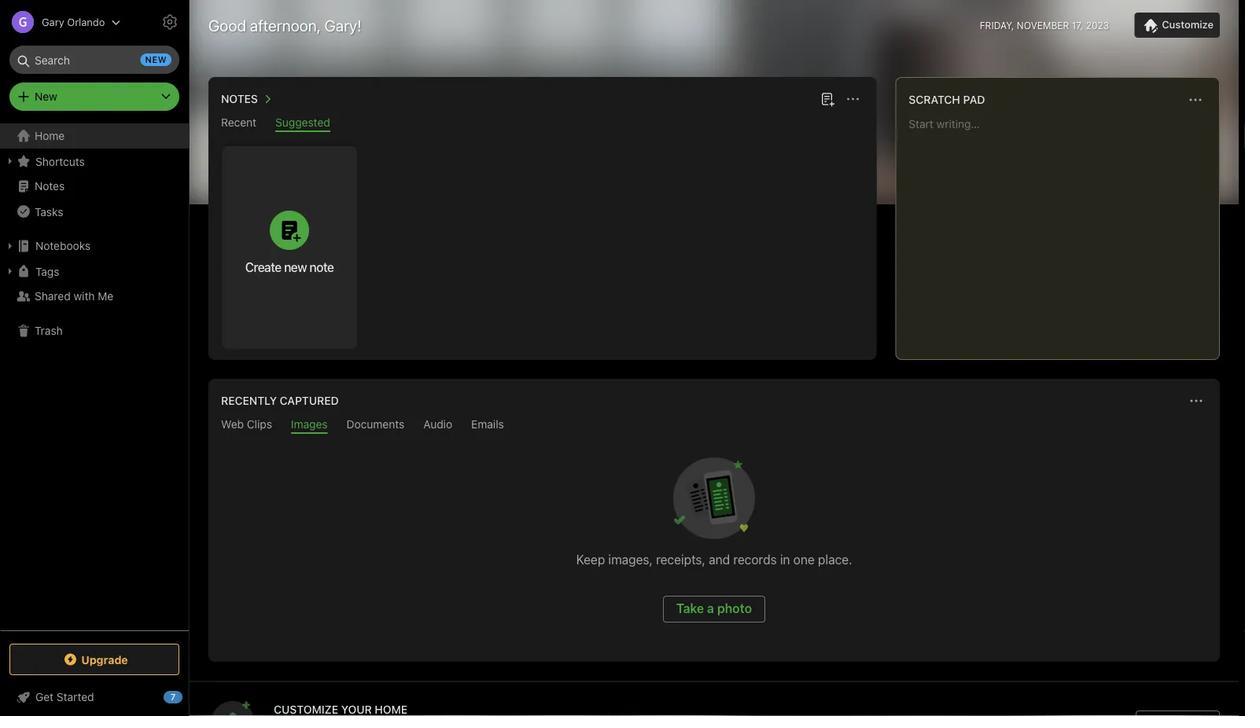 Task type: vqa. For each thing, say whether or not it's contained in the screenshot.
CHOOSE DEFAULT VIEW OPTION FOR SPREADSHEETS field
no



Task type: describe. For each thing, give the bounding box(es) containing it.
scratch pad
[[909, 93, 985, 106]]

in
[[780, 553, 790, 568]]

web clips tab
[[221, 418, 272, 434]]

take a photo button
[[663, 596, 766, 623]]

click to collapse image
[[183, 688, 195, 707]]

create
[[245, 260, 281, 275]]

place.
[[818, 553, 852, 568]]

gary!
[[325, 16, 362, 34]]

customize
[[1162, 19, 1214, 30]]

images tab
[[291, 418, 328, 434]]

scratch pad button
[[906, 90, 985, 109]]

get started
[[35, 691, 94, 704]]

emails
[[471, 418, 504, 431]]

notes link
[[0, 174, 188, 199]]

shared
[[35, 290, 71, 303]]

records
[[734, 553, 777, 568]]

with
[[74, 290, 95, 303]]

Account field
[[0, 6, 121, 38]]

more actions field for recently captured
[[1186, 390, 1208, 412]]

me
[[98, 290, 113, 303]]

more actions image for recently captured
[[1187, 392, 1206, 411]]

tags button
[[0, 259, 188, 284]]

customize button
[[1135, 13, 1220, 38]]

customize your home
[[274, 703, 408, 716]]

notes button
[[218, 90, 277, 109]]

new inside search field
[[145, 55, 167, 65]]

keep
[[576, 553, 605, 568]]

recent
[[221, 116, 257, 129]]

orlando
[[67, 16, 105, 28]]

and
[[709, 553, 730, 568]]

get
[[35, 691, 54, 704]]

tab list for notes
[[212, 116, 874, 132]]

settings image
[[160, 13, 179, 31]]

expand tags image
[[4, 265, 17, 278]]

started
[[57, 691, 94, 704]]

expand notebooks image
[[4, 240, 17, 253]]

tab list for recently captured
[[212, 418, 1217, 434]]

suggested tab
[[275, 116, 330, 132]]

home
[[35, 129, 65, 142]]

afternoon,
[[250, 16, 321, 34]]

recently captured
[[221, 395, 339, 408]]

trash
[[35, 325, 63, 338]]

take
[[677, 601, 704, 616]]

Search text field
[[20, 46, 168, 74]]

suggested
[[275, 116, 330, 129]]

friday,
[[980, 20, 1014, 31]]

pad
[[963, 93, 985, 106]]

recently captured button
[[218, 392, 339, 411]]

good
[[208, 16, 246, 34]]

recently
[[221, 395, 277, 408]]



Task type: locate. For each thing, give the bounding box(es) containing it.
trash link
[[0, 319, 188, 344]]

1 horizontal spatial new
[[284, 260, 307, 275]]

0 horizontal spatial notes
[[35, 180, 65, 193]]

notebooks link
[[0, 234, 188, 259]]

take a photo
[[677, 601, 752, 616]]

good afternoon, gary!
[[208, 16, 362, 34]]

images tab panel
[[208, 434, 1220, 662]]

home
[[375, 703, 408, 716]]

recent tab
[[221, 116, 257, 132]]

new button
[[9, 83, 179, 111]]

shortcuts
[[35, 155, 85, 168]]

more actions image
[[844, 90, 863, 109], [1186, 90, 1205, 109], [1187, 392, 1206, 411]]

notebooks
[[35, 240, 91, 253]]

new down settings "icon"
[[145, 55, 167, 65]]

tab list containing web clips
[[212, 418, 1217, 434]]

tasks
[[35, 205, 63, 218]]

Start writing… text field
[[909, 117, 1219, 347]]

17,
[[1072, 20, 1084, 31]]

2023
[[1086, 20, 1110, 31]]

create new note button
[[222, 146, 357, 349]]

audio tab
[[423, 418, 452, 434]]

more actions image for scratch pad
[[1186, 90, 1205, 109]]

0 vertical spatial new
[[145, 55, 167, 65]]

images
[[291, 418, 328, 431]]

notes up recent
[[221, 92, 258, 105]]

audio
[[423, 418, 452, 431]]

one
[[794, 553, 815, 568]]

images,
[[608, 553, 653, 568]]

1 vertical spatial notes
[[35, 180, 65, 193]]

web
[[221, 418, 244, 431]]

more actions field for scratch pad
[[1185, 89, 1207, 111]]

receipts,
[[656, 553, 706, 568]]

your
[[341, 703, 372, 716]]

Help and Learning task checklist field
[[0, 685, 189, 710]]

0 vertical spatial notes
[[221, 92, 258, 105]]

More actions field
[[842, 88, 864, 110], [1185, 89, 1207, 111], [1186, 390, 1208, 412]]

documents tab
[[347, 418, 405, 434]]

documents
[[347, 418, 405, 431]]

notes up tasks
[[35, 180, 65, 193]]

tree containing home
[[0, 124, 189, 630]]

tree
[[0, 124, 189, 630]]

upgrade button
[[9, 644, 179, 676]]

keep images, receipts, and records in one place.
[[576, 553, 852, 568]]

new search field
[[20, 46, 172, 74]]

gary
[[42, 16, 64, 28]]

shared with me link
[[0, 284, 188, 309]]

shared with me
[[35, 290, 113, 303]]

november
[[1017, 20, 1069, 31]]

tags
[[35, 265, 59, 278]]

1 vertical spatial new
[[284, 260, 307, 275]]

gary orlando
[[42, 16, 105, 28]]

upgrade
[[81, 654, 128, 667]]

note
[[310, 260, 334, 275]]

1 horizontal spatial notes
[[221, 92, 258, 105]]

clips
[[247, 418, 272, 431]]

shortcuts button
[[0, 149, 188, 174]]

home link
[[0, 124, 189, 149]]

customize
[[274, 703, 338, 716]]

tasks button
[[0, 199, 188, 224]]

suggested tab panel
[[208, 132, 877, 360]]

new
[[145, 55, 167, 65], [284, 260, 307, 275]]

captured
[[280, 395, 339, 408]]

notes
[[221, 92, 258, 105], [35, 180, 65, 193]]

create new note
[[245, 260, 334, 275]]

7
[[171, 693, 176, 703]]

0 vertical spatial tab list
[[212, 116, 874, 132]]

tab list
[[212, 116, 874, 132], [212, 418, 1217, 434]]

emails tab
[[471, 418, 504, 434]]

new inside the create new note button
[[284, 260, 307, 275]]

friday, november 17, 2023
[[980, 20, 1110, 31]]

1 vertical spatial tab list
[[212, 418, 1217, 434]]

1 tab list from the top
[[212, 116, 874, 132]]

web clips
[[221, 418, 272, 431]]

new left note at left
[[284, 260, 307, 275]]

photo
[[717, 601, 752, 616]]

scratch
[[909, 93, 961, 106]]

notes inside button
[[221, 92, 258, 105]]

a
[[707, 601, 714, 616]]

tab list containing recent
[[212, 116, 874, 132]]

0 horizontal spatial new
[[145, 55, 167, 65]]

2 tab list from the top
[[212, 418, 1217, 434]]

new
[[35, 90, 57, 103]]



